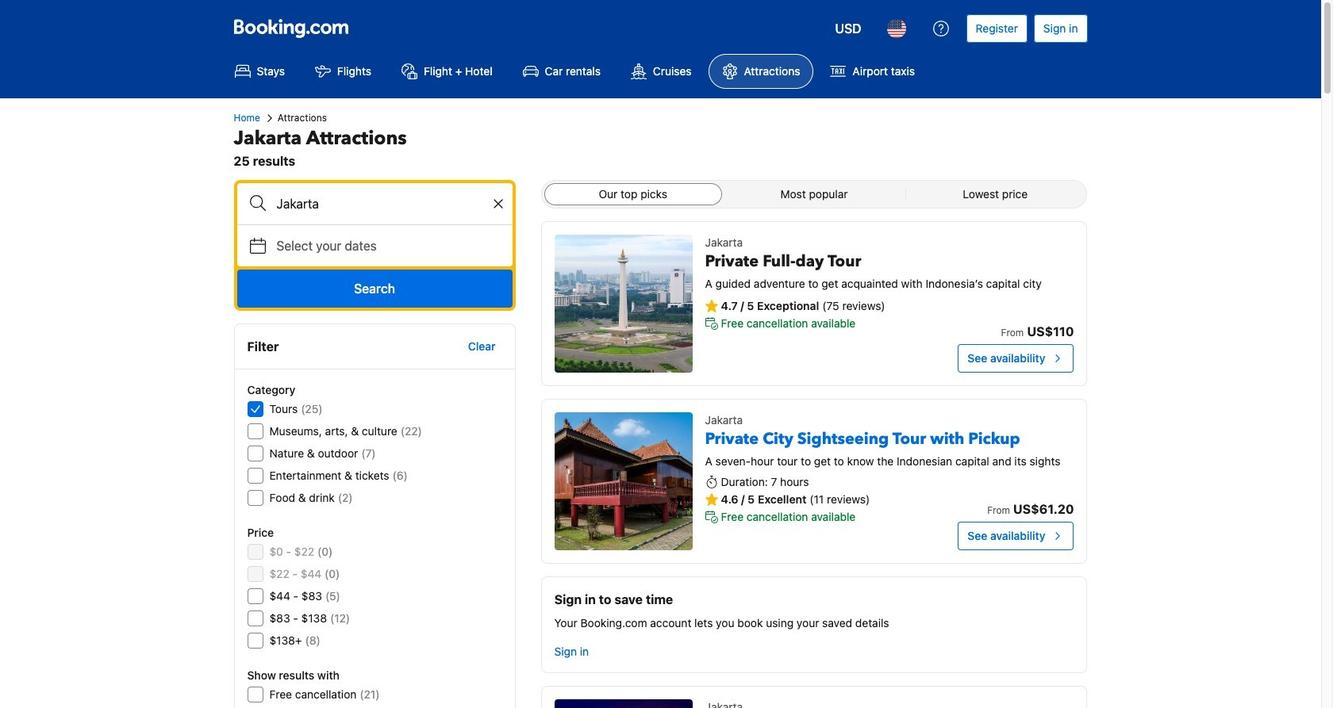 Task type: locate. For each thing, give the bounding box(es) containing it.
jakarta night tour : enjoyable night time in jakarta (hotel pick-up) image
[[555, 700, 693, 709]]

private city sightseeing tour with pickup image
[[555, 413, 693, 551]]

private full-day tour image
[[555, 235, 693, 373]]

Where are you going? search field
[[237, 183, 512, 225]]



Task type: describe. For each thing, give the bounding box(es) containing it.
booking.com image
[[234, 19, 348, 38]]



Task type: vqa. For each thing, say whether or not it's contained in the screenshot.
Private City Sightseeing Tour with Pickup Image
yes



